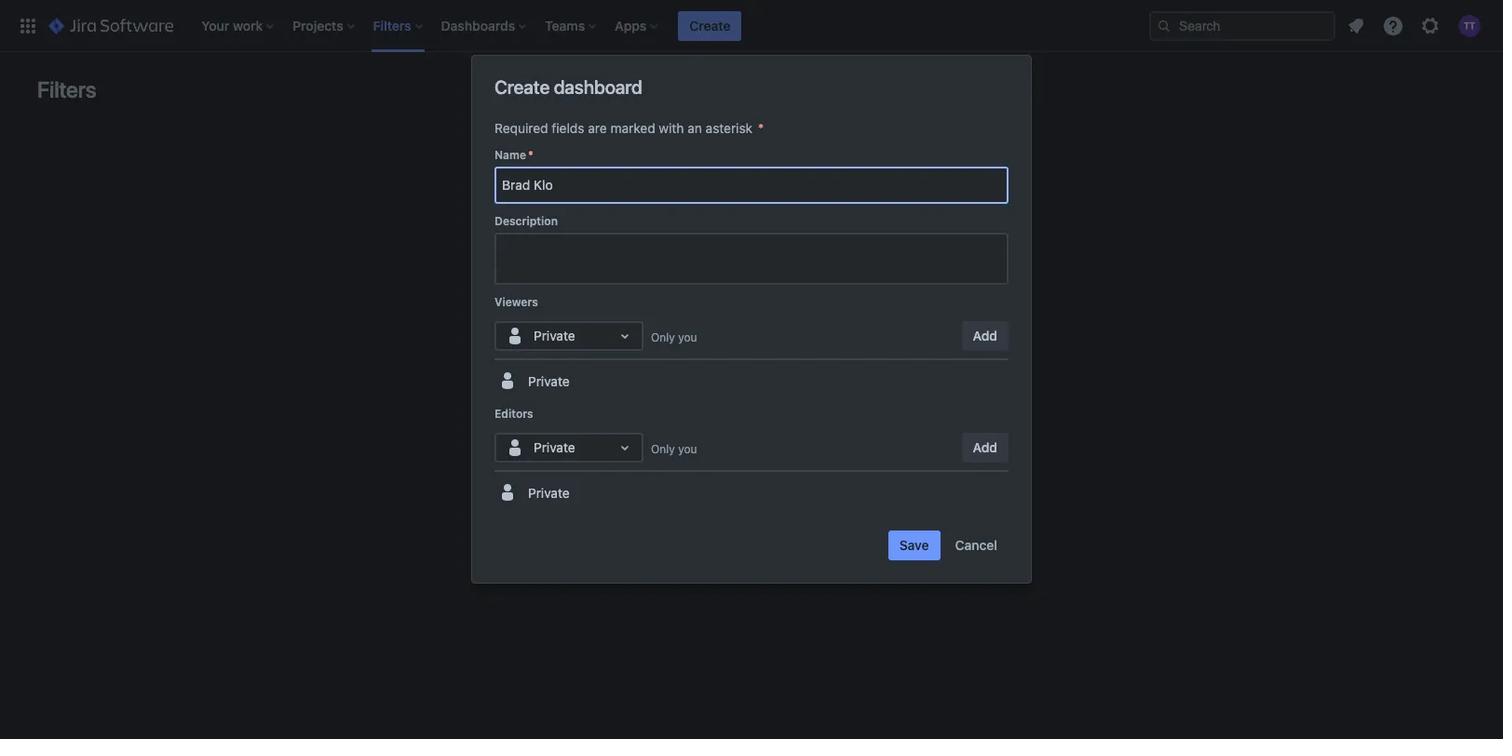 Task type: vqa. For each thing, say whether or not it's contained in the screenshot.
the dashboard
yes



Task type: locate. For each thing, give the bounding box(es) containing it.
a left filter at the top left
[[643, 326, 650, 342]]

*
[[758, 120, 764, 136], [528, 148, 533, 162]]

sidebar
[[538, 345, 583, 360]]

dashboard
[[554, 76, 642, 98]]

2 only from the top
[[651, 442, 675, 456]]

add button
[[962, 321, 1009, 351], [962, 433, 1009, 463]]

a right to
[[958, 345, 965, 360]]

you up search
[[678, 331, 697, 345]]

1 vertical spatial add
[[973, 440, 997, 455]]

create dashboard
[[495, 76, 642, 98]]

0 vertical spatial only you
[[651, 331, 697, 345]]

1 vertical spatial create
[[495, 76, 550, 98]]

create for create
[[689, 17, 731, 33]]

0 horizontal spatial a
[[643, 326, 650, 342]]

private up sidebar
[[534, 328, 575, 344]]

save left as
[[848, 345, 879, 360]]

only you for editors
[[651, 442, 697, 456]]

add for viewers
[[973, 328, 997, 344]]

an
[[688, 120, 702, 136]]

only up your
[[651, 331, 675, 345]]

create inside create button
[[689, 17, 731, 33]]

save
[[848, 345, 879, 360], [899, 537, 929, 553]]

Viewers text field
[[504, 327, 507, 345]]

save left cancel
[[899, 537, 929, 553]]

required
[[495, 120, 548, 136]]

filter.
[[736, 363, 767, 379]]

1 vertical spatial *
[[528, 148, 533, 162]]

0 vertical spatial create
[[689, 17, 731, 33]]

you right open image
[[678, 442, 697, 456]]

filters
[[37, 76, 96, 102]]

* right 'asterisk'
[[758, 120, 764, 136]]

cancel button
[[944, 531, 1009, 561]]

jira software image
[[48, 14, 173, 37], [48, 14, 173, 37]]

Editors text field
[[504, 439, 507, 457]]

save inside button
[[899, 537, 929, 553]]

2 add button from the top
[[962, 433, 1009, 463]]

1 vertical spatial you
[[678, 442, 697, 456]]

0 vertical spatial a
[[643, 326, 650, 342]]

1 vertical spatial only you
[[651, 442, 697, 456]]

filter
[[653, 326, 681, 342]]

1 vertical spatial a
[[958, 345, 965, 360]]

0 vertical spatial save
[[848, 345, 879, 360]]

enter
[[613, 345, 644, 360]]

0 horizontal spatial save
[[848, 345, 879, 360]]

add
[[973, 328, 997, 344], [973, 440, 997, 455]]

search
[[678, 345, 718, 360]]

0 vertical spatial add button
[[962, 321, 1009, 351]]

1 vertical spatial save
[[899, 537, 929, 553]]

0 vertical spatial add
[[973, 328, 997, 344]]

2 only you from the top
[[651, 442, 697, 456]]

create for create dashboard
[[495, 76, 550, 98]]

2 you from the top
[[678, 442, 697, 456]]

1 add from the top
[[973, 328, 997, 344]]

searching.
[[702, 326, 765, 342]]

0 horizontal spatial create
[[495, 76, 550, 98]]

add button for viewers
[[962, 321, 1009, 351]]

create banner
[[0, 0, 1503, 52]]

create
[[689, 17, 731, 33], [495, 76, 550, 98]]

1 vertical spatial add button
[[962, 433, 1009, 463]]

1 vertical spatial create
[[916, 345, 954, 360]]

you
[[678, 331, 697, 345], [678, 442, 697, 456]]

1 only you from the top
[[651, 331, 697, 345]]

only for editors
[[651, 442, 675, 456]]

1 horizontal spatial save
[[899, 537, 929, 553]]

are
[[588, 120, 607, 136]]

0 vertical spatial you
[[678, 331, 697, 345]]

0 horizontal spatial create
[[601, 326, 639, 342]]

create
[[601, 326, 639, 342], [916, 345, 954, 360]]

a
[[643, 326, 650, 342], [958, 345, 965, 360]]

* right name
[[528, 148, 533, 162]]

only you up your
[[651, 331, 697, 345]]

1 horizontal spatial a
[[958, 345, 965, 360]]

0 vertical spatial *
[[758, 120, 764, 136]]

only right open image
[[651, 442, 675, 456]]

to create a filter.
[[736, 345, 965, 379]]

required fields are marked with an asterisk *
[[495, 120, 764, 136]]

0 horizontal spatial *
[[528, 148, 533, 162]]

0 vertical spatial only
[[651, 331, 675, 345]]

1 vertical spatial only
[[651, 442, 675, 456]]

then,
[[771, 345, 805, 360]]

only you
[[651, 331, 697, 345], [651, 442, 697, 456]]

1 you from the top
[[678, 331, 697, 345]]

only
[[651, 331, 675, 345], [651, 442, 675, 456]]

private right editors text box
[[534, 440, 575, 455]]

1 horizontal spatial *
[[758, 120, 764, 136]]

cancel
[[955, 537, 997, 553]]

None field
[[496, 169, 1007, 202]]

1 add button from the top
[[962, 321, 1009, 351]]

2 add from the top
[[973, 440, 997, 455]]

1 only from the top
[[651, 331, 675, 345]]

with
[[659, 120, 684, 136]]

create down the on the right of the page
[[916, 345, 954, 360]]

0 vertical spatial create
[[601, 326, 639, 342]]

open image
[[614, 325, 636, 347]]

private
[[534, 328, 575, 344], [528, 374, 570, 390], [534, 440, 575, 455], [528, 486, 570, 501]]

select
[[808, 345, 845, 360]]

create up the enter
[[601, 326, 639, 342]]

select
[[768, 326, 806, 342]]

save for save as
[[848, 345, 879, 360]]

1 horizontal spatial create
[[689, 17, 731, 33]]

only you right open image
[[651, 442, 697, 456]]

1 horizontal spatial create
[[916, 345, 954, 360]]

open image
[[614, 437, 636, 459]]



Task type: describe. For each thing, give the bounding box(es) containing it.
save for save
[[899, 537, 929, 553]]

your
[[648, 345, 674, 360]]

create button
[[678, 11, 742, 41]]

you
[[550, 326, 572, 342]]

from the sidebar and enter your search criteria. then, select
[[538, 326, 953, 360]]

editors
[[495, 407, 533, 421]]

by
[[684, 326, 699, 342]]

marked
[[610, 120, 655, 136]]

description
[[495, 214, 558, 228]]

can
[[576, 326, 598, 342]]

you can create a filter by searching. select
[[550, 326, 810, 342]]

primary element
[[11, 0, 1149, 52]]

create inside the to create a filter.
[[916, 345, 954, 360]]

private down editors
[[528, 486, 570, 501]]

save button
[[888, 531, 940, 561]]

search image
[[1157, 18, 1172, 33]]

name *
[[495, 148, 533, 162]]

a inside the to create a filter.
[[958, 345, 965, 360]]

you for viewers
[[678, 331, 697, 345]]

fields
[[552, 120, 584, 136]]

as
[[882, 345, 897, 360]]

only you for viewers
[[651, 331, 697, 345]]

add button for editors
[[962, 433, 1009, 463]]

save as
[[848, 345, 897, 360]]

criteria.
[[722, 345, 767, 360]]

you for editors
[[678, 442, 697, 456]]

to
[[901, 345, 913, 360]]

name
[[495, 148, 526, 162]]

asterisk
[[706, 120, 753, 136]]

Description text field
[[495, 233, 1009, 285]]

viewers
[[495, 295, 538, 309]]

Search field
[[1149, 11, 1335, 41]]

add for editors
[[973, 440, 997, 455]]

from
[[902, 326, 930, 342]]

only for viewers
[[651, 331, 675, 345]]

and
[[587, 345, 609, 360]]

private down sidebar
[[528, 374, 570, 390]]

the
[[934, 326, 953, 342]]



